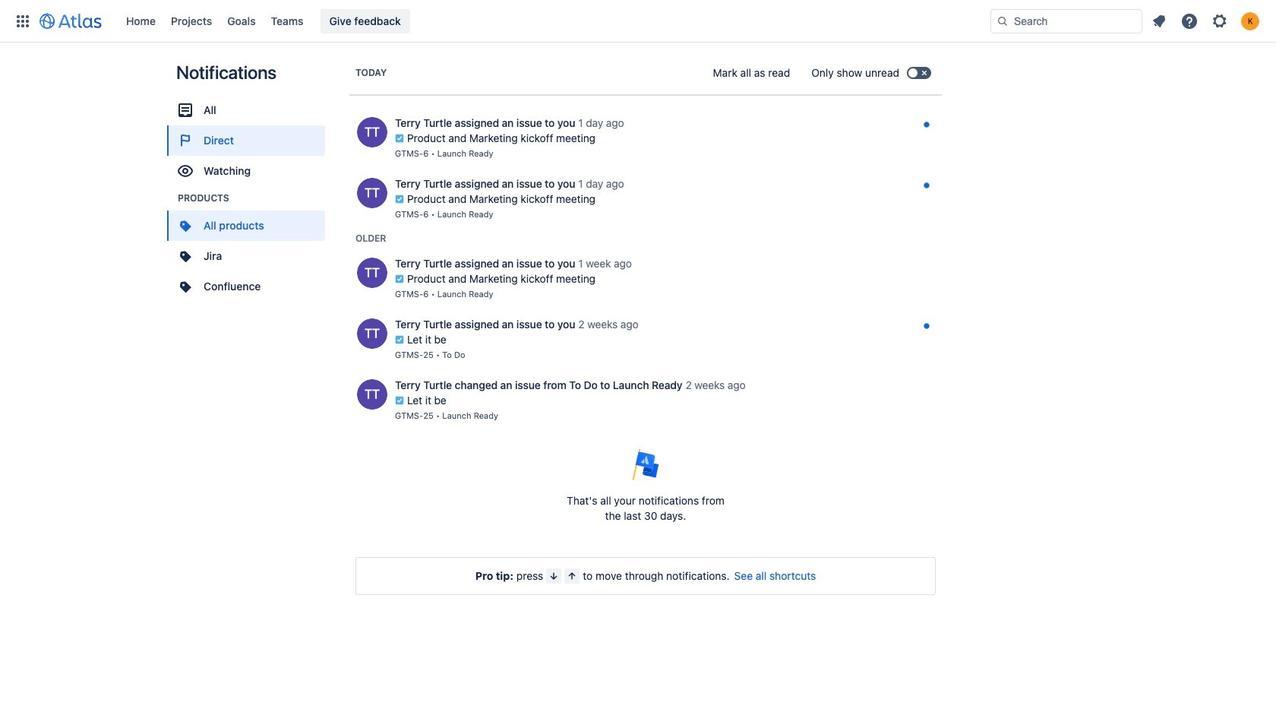Task type: vqa. For each thing, say whether or not it's contained in the screenshot.
TOP Element
yes



Task type: describe. For each thing, give the bounding box(es) containing it.
your notifications sorted by most recent feed
[[350, 109, 942, 429]]

arrow up image
[[566, 570, 579, 582]]

help icon image
[[1181, 12, 1199, 30]]

product image
[[176, 217, 195, 235]]

notifications image
[[1151, 12, 1169, 30]]

1 product image from the top
[[176, 247, 195, 265]]

account image
[[1242, 12, 1260, 30]]



Task type: locate. For each thing, give the bounding box(es) containing it.
0 vertical spatial product image
[[176, 247, 195, 265]]

arrow down image
[[548, 570, 560, 582]]

switch to... image
[[14, 12, 32, 30]]

1 vertical spatial product image
[[176, 277, 195, 296]]

settings image
[[1211, 12, 1230, 30]]

direct image
[[176, 131, 195, 150]]

2 product image from the top
[[176, 277, 195, 296]]

banner
[[0, 0, 1277, 43]]

any image
[[176, 101, 195, 119]]

product image
[[176, 247, 195, 265], [176, 277, 195, 296]]

None search field
[[991, 9, 1143, 33]]

watching image
[[176, 162, 195, 180]]

top element
[[9, 0, 991, 42]]

Search field
[[991, 9, 1143, 33]]

search image
[[997, 15, 1009, 27]]



